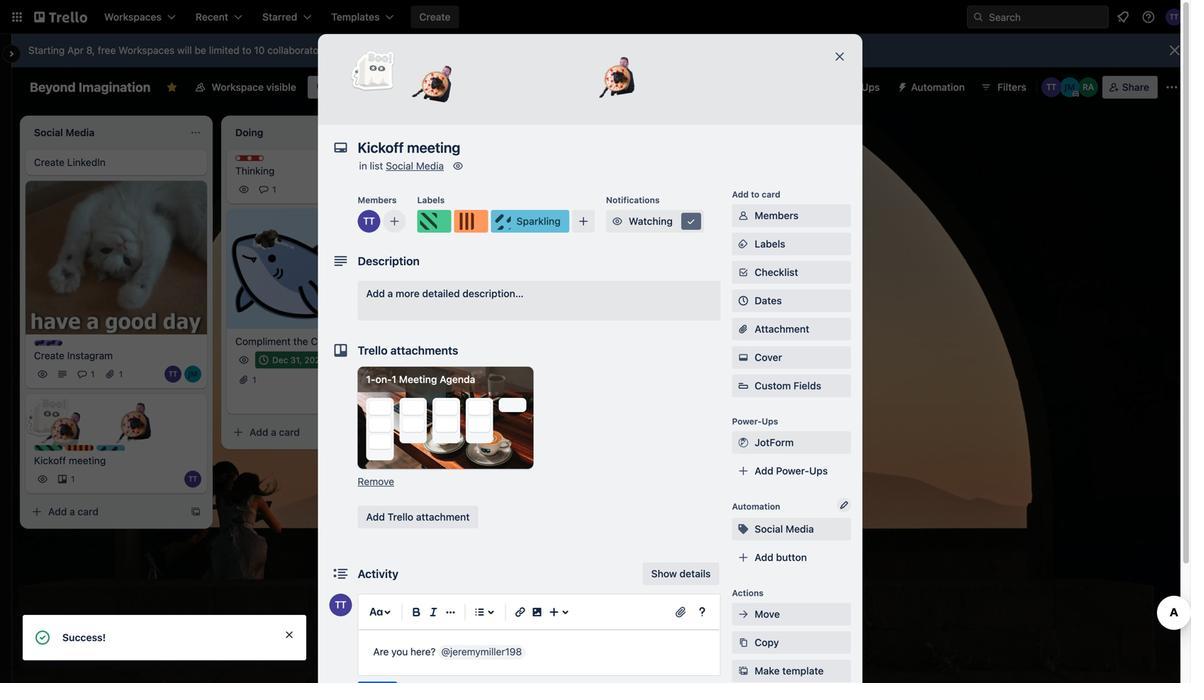Task type: locate. For each thing, give the bounding box(es) containing it.
here?
[[411, 646, 436, 658]]

1 vertical spatial to
[[751, 189, 760, 199]]

italic ⌘i image
[[425, 604, 442, 621]]

0 horizontal spatial color: orange, title: none image
[[65, 445, 94, 451]]

automation left filters button on the right top
[[911, 81, 965, 93]]

media up button
[[786, 523, 814, 535]]

1 vertical spatial jeremy miller (jeremymiller198) image
[[366, 391, 383, 408]]

link image
[[512, 604, 529, 621]]

0 horizontal spatial list
[[370, 160, 383, 172]]

limits
[[474, 44, 498, 56]]

3
[[462, 301, 467, 311]]

sm image inside the members link
[[737, 209, 751, 223]]

add another list button
[[624, 116, 817, 147]]

open information menu image
[[1142, 10, 1156, 24]]

sm image inside automation button
[[892, 76, 911, 96]]

1 horizontal spatial jeremy miller (jeremymiller198) image
[[1060, 77, 1080, 97]]

notifications
[[606, 195, 660, 205]]

add inside add power-ups 'link'
[[755, 465, 774, 477]]

0 horizontal spatial sparkling
[[111, 446, 149, 456]]

0 vertical spatial jeremy miller (jeremymiller198) image
[[1060, 77, 1080, 97]]

workspaces
[[119, 44, 175, 56]]

automation inside button
[[911, 81, 965, 93]]

0 horizontal spatial power-
[[732, 416, 762, 426]]

sm image inside move link
[[737, 607, 751, 621]]

trello left attachment in the left of the page
[[388, 511, 414, 523]]

0 vertical spatial sparkling
[[517, 215, 561, 227]]

1 vertical spatial members
[[755, 210, 799, 221]]

1 horizontal spatial more
[[396, 288, 420, 299]]

button
[[776, 551, 807, 563]]

0 vertical spatial media
[[416, 160, 444, 172]]

create for create linkedin
[[34, 156, 65, 168]]

ruby anderson (rubyanderson7) image down on-
[[386, 391, 403, 408]]

1 horizontal spatial labels
[[755, 238, 786, 250]]

1 vertical spatial labels
[[755, 238, 786, 250]]

sm image
[[892, 76, 911, 96], [451, 159, 465, 173], [737, 664, 751, 678]]

success!
[[62, 632, 106, 643]]

1 vertical spatial color: green, title: none image
[[34, 445, 62, 451]]

a
[[388, 288, 393, 299], [502, 352, 507, 362], [472, 384, 478, 396], [271, 426, 276, 438], [70, 506, 75, 518]]

collaborator
[[417, 44, 472, 56]]

2 horizontal spatial power-
[[828, 81, 862, 93]]

1 vertical spatial add a card
[[250, 426, 300, 438]]

ups up social media button
[[810, 465, 828, 477]]

0 vertical spatial color: sky, title: "sparkling" element
[[491, 210, 569, 233]]

trello up 1-
[[358, 344, 388, 357]]

the
[[293, 335, 308, 347]]

create
[[419, 11, 451, 23], [34, 156, 65, 168], [34, 350, 65, 362]]

ups left automation button
[[862, 81, 880, 93]]

0 horizontal spatial add a card
[[48, 506, 99, 518]]

filters button
[[977, 76, 1031, 99]]

sm image left the make
[[737, 664, 751, 678]]

1 horizontal spatial sm image
[[737, 664, 751, 678]]

automation up social media
[[732, 501, 781, 511]]

attachment button
[[732, 318, 851, 340]]

this
[[454, 352, 471, 362]]

starting
[[28, 44, 65, 56]]

sparkling up leftover pie link
[[517, 215, 561, 227]]

0 horizontal spatial members
[[358, 195, 397, 205]]

0 vertical spatial labels
[[417, 195, 445, 205]]

1 down instagram
[[91, 369, 95, 379]]

0 horizontal spatial https://media3.giphy.com/media/uzbc1merae75kv3oqd/100w.gif?cid=ad960664cgd8q560jl16i4tqsq6qk30rgh2t6st4j6ihzo35&ep=v1_stickers_search&rid=100w.gif&ct=s image
[[409, 51, 462, 104]]

1 vertical spatial color: sky, title: "sparkling" element
[[96, 445, 149, 456]]

more left "detailed"
[[396, 288, 420, 299]]

power-ups button
[[800, 76, 889, 99]]

search image
[[973, 11, 984, 23]]

2 vertical spatial add a card
[[48, 506, 99, 518]]

terry turtle (terryturtle) image
[[1042, 77, 1062, 97], [358, 210, 381, 233], [165, 366, 182, 383], [346, 391, 363, 408], [184, 471, 201, 488], [329, 594, 352, 616]]

0 horizontal spatial jeremy miller (jeremymiller198) image
[[366, 391, 383, 408]]

filters
[[998, 81, 1027, 93]]

kickoff meeting link
[[34, 454, 199, 468]]

1 horizontal spatial media
[[786, 523, 814, 535]]

1 down the kickoff meeting
[[71, 474, 75, 484]]

labels down social media link at the left top of page
[[417, 195, 445, 205]]

0 horizontal spatial ups
[[762, 416, 779, 426]]

1 vertical spatial ruby anderson (rubyanderson7) image
[[386, 391, 403, 408]]

media inside button
[[786, 523, 814, 535]]

create for create instagram
[[34, 350, 65, 362]]

0 vertical spatial ruby anderson (rubyanderson7) image
[[1079, 77, 1099, 97]]

compliment
[[235, 335, 291, 347]]

to left 10
[[242, 44, 251, 56]]

are you here? @jeremymiller198
[[373, 646, 522, 658]]

0 vertical spatial members
[[358, 195, 397, 205]]

members
[[358, 195, 397, 205], [755, 210, 799, 221]]

2 horizontal spatial add a card button
[[428, 379, 584, 401]]

editor toolbar toolbar
[[365, 601, 714, 623]]

sm image inside 'cover' link
[[737, 350, 751, 365]]

list right the in
[[370, 160, 383, 172]]

checklist button
[[732, 261, 851, 284]]

imagination
[[79, 79, 151, 95]]

1 horizontal spatial social
[[755, 523, 783, 535]]

sparkling right meeting
[[111, 446, 149, 456]]

color: green, title: none image up kickoff
[[34, 445, 62, 451]]

detailed
[[422, 288, 460, 299]]

starting apr 8, free workspaces will be limited to 10 collaborators. learn more about collaborator limits
[[28, 44, 498, 56]]

color: orange, title: none image
[[454, 210, 488, 233], [65, 445, 94, 451]]

jeremy miller (jeremymiller198) image
[[1060, 77, 1080, 97], [366, 391, 383, 408]]

1 horizontal spatial ups
[[810, 465, 828, 477]]

0 horizontal spatial add a card button
[[26, 501, 182, 523]]

add button
[[755, 551, 807, 563]]

back to home image
[[34, 6, 87, 28]]

more right learn on the left of page
[[361, 44, 385, 56]]

0 vertical spatial power-ups
[[828, 81, 880, 93]]

create down the color: purple, title: none image
[[34, 350, 65, 362]]

2 vertical spatial ups
[[810, 465, 828, 477]]

meeting
[[399, 373, 437, 385]]

sm image inside make template link
[[737, 664, 751, 678]]

sm image right power-ups button
[[892, 76, 911, 96]]

2 horizontal spatial ups
[[862, 81, 880, 93]]

create for create
[[419, 11, 451, 23]]

0 vertical spatial automation
[[911, 81, 965, 93]]

1 horizontal spatial add a card button
[[227, 421, 383, 444]]

sm image inside labels link
[[737, 237, 751, 251]]

0 vertical spatial ups
[[862, 81, 880, 93]]

0 horizontal spatial labels
[[417, 195, 445, 205]]

sm image for watching
[[611, 214, 625, 228]]

media right the in
[[416, 160, 444, 172]]

chef
[[311, 335, 333, 347]]

None text field
[[351, 135, 819, 160]]

0 vertical spatial create
[[419, 11, 451, 23]]

agenda
[[440, 373, 476, 385]]

0 vertical spatial add a card
[[451, 384, 501, 396]]

2 horizontal spatial add a card
[[451, 384, 501, 396]]

labels up checklist
[[755, 238, 786, 250]]

1 vertical spatial media
[[786, 523, 814, 535]]

0 horizontal spatial ruby anderson (rubyanderson7) image
[[386, 391, 403, 408]]

list right 'another'
[[710, 125, 724, 137]]

1 vertical spatial power-ups
[[732, 416, 779, 426]]

0 vertical spatial sm image
[[892, 76, 911, 96]]

add a card for the middle "add a card" button
[[250, 426, 300, 438]]

ups up jotform
[[762, 416, 779, 426]]

thoughts thinking
[[235, 156, 289, 177]]

pete ghost image
[[350, 48, 396, 94]]

social up add button
[[755, 523, 783, 535]]

1 horizontal spatial color: sky, title: "sparkling" element
[[491, 210, 569, 233]]

https://media3.giphy.com/media/uzbc1merae75kv3oqd/100w.gif?cid=ad960664cgd8q560jl16i4tqsq6qk30rgh2t6st4j6ihzo35&ep=v1_stickers_search&rid=100w.gif&ct=s image down primary element
[[589, 46, 641, 98]]

add members to card image
[[389, 214, 400, 228]]

1 vertical spatial trello
[[388, 511, 414, 523]]

sparkling
[[517, 215, 561, 227], [111, 446, 149, 456]]

move link
[[732, 603, 851, 626]]

1 down thoughts thinking
[[272, 184, 276, 194]]

power-ups
[[828, 81, 880, 93], [732, 416, 779, 426]]

1 horizontal spatial color: orange, title: none image
[[454, 210, 488, 233]]

sm image for move
[[737, 607, 751, 621]]

0 vertical spatial more
[[361, 44, 385, 56]]

create instagram link
[[34, 349, 199, 363]]

jeremy miller (jeremymiller198) image right filters on the right of the page
[[1060, 77, 1080, 97]]

social
[[386, 160, 414, 172], [755, 523, 783, 535]]

color: orange, title: none image up meeting
[[65, 445, 94, 451]]

1 horizontal spatial add a card
[[250, 426, 300, 438]]

ups
[[862, 81, 880, 93], [762, 416, 779, 426], [810, 465, 828, 477]]

color: sky, title: "sparkling" element
[[491, 210, 569, 233], [96, 445, 149, 456]]

sm image
[[737, 209, 751, 223], [611, 214, 625, 228], [684, 214, 698, 228], [737, 237, 751, 251], [737, 350, 751, 365], [737, 435, 751, 450], [737, 522, 751, 536], [737, 607, 751, 621], [737, 636, 751, 650]]

create left linkedin
[[34, 156, 65, 168]]

0 horizontal spatial media
[[416, 160, 444, 172]]

1 vertical spatial social
[[755, 523, 783, 535]]

add
[[650, 125, 668, 137], [732, 189, 749, 199], [366, 288, 385, 299], [451, 384, 470, 396], [250, 426, 268, 438], [755, 465, 774, 477], [48, 506, 67, 518], [366, 511, 385, 523], [755, 551, 774, 563]]

color: green, title: none image right add members to card image
[[417, 210, 451, 233]]

1 vertical spatial create
[[34, 156, 65, 168]]

create from template… image for bottom "add a card" button
[[190, 506, 201, 518]]

social inside social media button
[[755, 523, 783, 535]]

ruby anderson (rubyanderson7) image left "share" button
[[1079, 77, 1099, 97]]

thoughts
[[250, 156, 289, 166]]

sm image inside social media button
[[737, 522, 751, 536]]

watching button
[[606, 210, 704, 233]]

0 vertical spatial social
[[386, 160, 414, 172]]

show details link
[[643, 562, 720, 585]]

sm image right social media link at the left top of page
[[451, 159, 465, 173]]

make template link
[[732, 660, 851, 682]]

sparkling for the rightmost the color: sky, title: "sparkling" element
[[517, 215, 561, 227]]

create inside button
[[419, 11, 451, 23]]

1 horizontal spatial create from template… image
[[392, 427, 403, 438]]

kickoff meeting
[[34, 455, 106, 466]]

1 horizontal spatial list
[[710, 125, 724, 137]]

1 vertical spatial ups
[[762, 416, 779, 426]]

cover link
[[732, 346, 851, 369]]

0 horizontal spatial social
[[386, 160, 414, 172]]

jeremy miller (jeremymiller198) image for the bottom ruby anderson (rubyanderson7) icon
[[366, 391, 383, 408]]

sm image inside copy link
[[737, 636, 751, 650]]

to up the members link at the right of page
[[751, 189, 760, 199]]

1 vertical spatial sparkling
[[111, 446, 149, 456]]

members down add to card
[[755, 210, 799, 221]]

ups inside button
[[862, 81, 880, 93]]

media
[[416, 160, 444, 172], [786, 523, 814, 535]]

31,
[[291, 355, 302, 365]]

trello
[[358, 344, 388, 357], [388, 511, 414, 523]]

2 vertical spatial create
[[34, 350, 65, 362]]

beyond
[[30, 79, 76, 95]]

0 horizontal spatial create from template… image
[[190, 506, 201, 518]]

0 vertical spatial add a card button
[[428, 379, 584, 401]]

0 vertical spatial power-
[[828, 81, 862, 93]]

0 horizontal spatial color: green, title: none image
[[34, 445, 62, 451]]

0 vertical spatial color: orange, title: none image
[[454, 210, 488, 233]]

0 vertical spatial create from template… image
[[392, 427, 403, 438]]

list
[[710, 125, 724, 137], [370, 160, 383, 172]]

automation
[[911, 81, 965, 93], [732, 501, 781, 511]]

0 horizontal spatial to
[[242, 44, 251, 56]]

add inside add a more detailed description… link
[[366, 288, 385, 299]]

2 horizontal spatial sm image
[[892, 76, 911, 96]]

1 vertical spatial sm image
[[451, 159, 465, 173]]

custom fields
[[755, 380, 822, 392]]

dismiss flag image
[[284, 629, 295, 640]]

0 vertical spatial color: green, title: none image
[[417, 210, 451, 233]]

0
[[454, 301, 459, 311]]

create from template… image
[[392, 427, 403, 438], [190, 506, 201, 518]]

members up add members to card image
[[358, 195, 397, 205]]

attach and insert link image
[[674, 605, 688, 619]]

0 vertical spatial list
[[710, 125, 724, 137]]

social media link
[[386, 160, 444, 172]]

color: green, title: none image
[[417, 210, 451, 233], [34, 445, 62, 451]]

1 horizontal spatial power-ups
[[828, 81, 880, 93]]

leftover
[[437, 282, 475, 293]]

2 vertical spatial sm image
[[737, 664, 751, 678]]

1-on-1 meeting agenda
[[366, 373, 476, 385]]

create up collaborator at the top of page
[[419, 11, 451, 23]]

color: purple, title: none image
[[34, 340, 62, 346]]

https://media3.giphy.com/media/uzbc1merae75kv3oqd/100w.gif?cid=ad960664cgd8q560jl16i4tqsq6qk30rgh2t6st4j6ihzo35&ep=v1_stickers_search&rid=100w.gif&ct=s image
[[589, 46, 641, 98], [409, 51, 462, 104]]

https://media3.giphy.com/media/uzbc1merae75kv3oqd/100w.gif?cid=ad960664cgd8q560jl16i4tqsq6qk30rgh2t6st4j6ihzo35&ep=v1_stickers_search&rid=100w.gif&ct=s image right customize views image
[[409, 51, 462, 104]]

add to card
[[732, 189, 781, 199]]

1 vertical spatial automation
[[732, 501, 781, 511]]

0 horizontal spatial automation
[[732, 501, 781, 511]]

0 horizontal spatial more
[[361, 44, 385, 56]]

1 horizontal spatial to
[[751, 189, 760, 199]]

jeremy miller (jeremymiller198) image down 1-
[[366, 391, 383, 408]]

show details
[[652, 568, 711, 579]]

sm image for labels
[[737, 237, 751, 251]]

1 horizontal spatial power-
[[776, 465, 810, 477]]

Board name text field
[[23, 76, 158, 99]]

social media button
[[732, 518, 851, 540]]

0 horizontal spatial sm image
[[451, 159, 465, 173]]

color: bold red, title: "thoughts" element
[[235, 155, 289, 166]]

custom fields button
[[732, 379, 851, 393]]

social right the in
[[386, 160, 414, 172]]

dates
[[755, 295, 782, 306]]

1 horizontal spatial automation
[[911, 81, 965, 93]]

1 vertical spatial list
[[370, 160, 383, 172]]

ruby anderson (rubyanderson7) image
[[1079, 77, 1099, 97], [386, 391, 403, 408]]

kickoff
[[34, 455, 66, 466]]

instagram
[[67, 350, 113, 362]]

color: orange, title: none image up leftover pie
[[454, 210, 488, 233]]

add inside add another list button
[[650, 125, 668, 137]]

1 horizontal spatial members
[[755, 210, 799, 221]]

2 vertical spatial power-
[[776, 465, 810, 477]]

1 vertical spatial create from template… image
[[190, 506, 201, 518]]



Task type: describe. For each thing, give the bounding box(es) containing it.
actions
[[732, 588, 764, 598]]

move
[[755, 608, 780, 620]]

create linkedin link
[[34, 155, 199, 170]]

1 vertical spatial more
[[396, 288, 420, 299]]

in list social media
[[359, 160, 444, 172]]

0 3
[[454, 301, 467, 311]]

add a more detailed description…
[[366, 288, 524, 299]]

0 horizontal spatial color: sky, title: "sparkling" element
[[96, 445, 149, 456]]

more formatting image
[[442, 604, 459, 621]]

add inside add trello attachment button
[[366, 511, 385, 523]]

bold ⌘b image
[[408, 604, 425, 621]]

open help dialog image
[[694, 604, 711, 621]]

create from template… image for the middle "add a card" button
[[392, 427, 403, 438]]

add another list
[[650, 125, 724, 137]]

collaborators.
[[267, 44, 330, 56]]

in
[[359, 160, 367, 172]]

make template
[[755, 665, 824, 677]]

labels inside labels link
[[755, 238, 786, 250]]

dates button
[[732, 289, 851, 312]]

star or unstar board image
[[166, 82, 178, 93]]

sm image for jotform
[[737, 435, 751, 450]]

add trello attachment
[[366, 511, 470, 523]]

will
[[177, 44, 192, 56]]

members link
[[732, 204, 851, 227]]

add power-ups link
[[732, 460, 851, 482]]

meeting
[[69, 455, 106, 466]]

make
[[755, 665, 780, 677]]

power- inside 'link'
[[776, 465, 810, 477]]

1 vertical spatial color: orange, title: none image
[[65, 445, 94, 451]]

sm image for automation
[[892, 76, 911, 96]]

this card is a template.
[[454, 352, 547, 362]]

Main content area, start typing to enter text. text field
[[373, 643, 705, 660]]

activity
[[358, 567, 399, 581]]

social media
[[755, 523, 814, 535]]

jeremy miller (jeremymiller198) image
[[184, 366, 201, 383]]

sm image for make template
[[737, 664, 751, 678]]

2023
[[305, 355, 326, 365]]

be
[[195, 44, 206, 56]]

sparkling for the color: sky, title: "sparkling" element to the left
[[111, 446, 149, 456]]

sm image for copy
[[737, 636, 751, 650]]

image image
[[529, 604, 546, 621]]

add power-ups
[[755, 465, 828, 477]]

create instagram
[[34, 350, 113, 362]]

custom
[[755, 380, 791, 392]]

learn
[[333, 44, 359, 56]]

copy
[[755, 637, 779, 648]]

trello attachments
[[358, 344, 459, 357]]

sm image for members
[[737, 209, 751, 223]]

compliment the chef
[[235, 335, 333, 347]]

description
[[358, 254, 420, 268]]

linkedin
[[67, 156, 106, 168]]

ups inside 'link'
[[810, 465, 828, 477]]

is
[[493, 352, 500, 362]]

template.
[[510, 352, 547, 362]]

compliment the chef link
[[235, 334, 400, 349]]

8,
[[86, 44, 95, 56]]

1-on-1 meeting agenda link
[[358, 367, 534, 469]]

add a card for bottom "add a card" button
[[48, 506, 99, 518]]

remove link
[[358, 476, 394, 487]]

about
[[388, 44, 414, 56]]

attachments
[[391, 344, 459, 357]]

attachment
[[416, 511, 470, 523]]

Search field
[[984, 6, 1109, 28]]

customize views image
[[375, 80, 389, 94]]

show
[[652, 568, 677, 579]]

text styles image
[[368, 604, 385, 621]]

primary element
[[0, 0, 1192, 34]]

add a card for the top "add a card" button
[[451, 384, 501, 396]]

sm image for cover
[[737, 350, 751, 365]]

create linkedin
[[34, 156, 106, 168]]

beyond imagination
[[30, 79, 151, 95]]

0 vertical spatial to
[[242, 44, 251, 56]]

add inside add button "button"
[[755, 551, 774, 563]]

dec 31, 2023
[[272, 355, 326, 365]]

2 vertical spatial add a card button
[[26, 501, 182, 523]]

0 horizontal spatial power-ups
[[732, 416, 779, 426]]

details
[[680, 568, 711, 579]]

add trello attachment button
[[358, 506, 478, 528]]

1 down compliment
[[253, 375, 256, 385]]

dec
[[272, 355, 288, 365]]

jeremy miller (jeremymiller198) image for the rightmost ruby anderson (rubyanderson7) icon
[[1060, 77, 1080, 97]]

remove
[[358, 476, 394, 487]]

share button
[[1103, 76, 1158, 99]]

apr
[[67, 44, 84, 56]]

watching
[[629, 215, 673, 227]]

1 horizontal spatial color: green, title: none image
[[417, 210, 451, 233]]

checklist
[[755, 266, 799, 278]]

trello inside button
[[388, 511, 414, 523]]

description…
[[463, 288, 524, 299]]

0 vertical spatial trello
[[358, 344, 388, 357]]

attachment
[[755, 323, 810, 335]]

@jeremymiller198
[[441, 646, 522, 658]]

you
[[392, 646, 408, 658]]

board link
[[308, 76, 368, 99]]

board
[[332, 81, 360, 93]]

0 notifications image
[[1115, 9, 1132, 26]]

10
[[254, 44, 265, 56]]

workspace
[[212, 81, 264, 93]]

terry turtle (terryturtle) image
[[1166, 9, 1183, 26]]

fields
[[794, 380, 822, 392]]

pie
[[477, 282, 491, 293]]

power- inside button
[[828, 81, 862, 93]]

create button
[[411, 6, 459, 28]]

template
[[783, 665, 824, 677]]

1-
[[366, 373, 376, 385]]

Dec 31, 2023 checkbox
[[255, 351, 330, 368]]

workspace visible
[[212, 81, 296, 93]]

1 horizontal spatial https://media3.giphy.com/media/uzbc1merae75kv3oqd/100w.gif?cid=ad960664cgd8q560jl16i4tqsq6qk30rgh2t6st4j6ihzo35&ep=v1_stickers_search&rid=100w.gif&ct=s image
[[589, 46, 641, 98]]

1 vertical spatial add a card button
[[227, 421, 383, 444]]

power-ups inside power-ups button
[[828, 81, 880, 93]]

workspace visible button
[[186, 76, 305, 99]]

are
[[373, 646, 389, 658]]

cover
[[755, 351, 782, 363]]

1 down create instagram link
[[119, 369, 123, 379]]

show menu image
[[1165, 80, 1180, 94]]

1 horizontal spatial ruby anderson (rubyanderson7) image
[[1079, 77, 1099, 97]]

thinking link
[[235, 164, 400, 178]]

learn more about collaborator limits link
[[333, 44, 498, 56]]

lists image
[[471, 604, 488, 621]]

list inside button
[[710, 125, 724, 137]]

1 vertical spatial power-
[[732, 416, 762, 426]]

copy link
[[732, 631, 851, 654]]

1 right 1-
[[392, 373, 397, 385]]

another
[[671, 125, 707, 137]]

jotform
[[755, 437, 794, 448]]



Task type: vqa. For each thing, say whether or not it's contained in the screenshot.
build your first board
no



